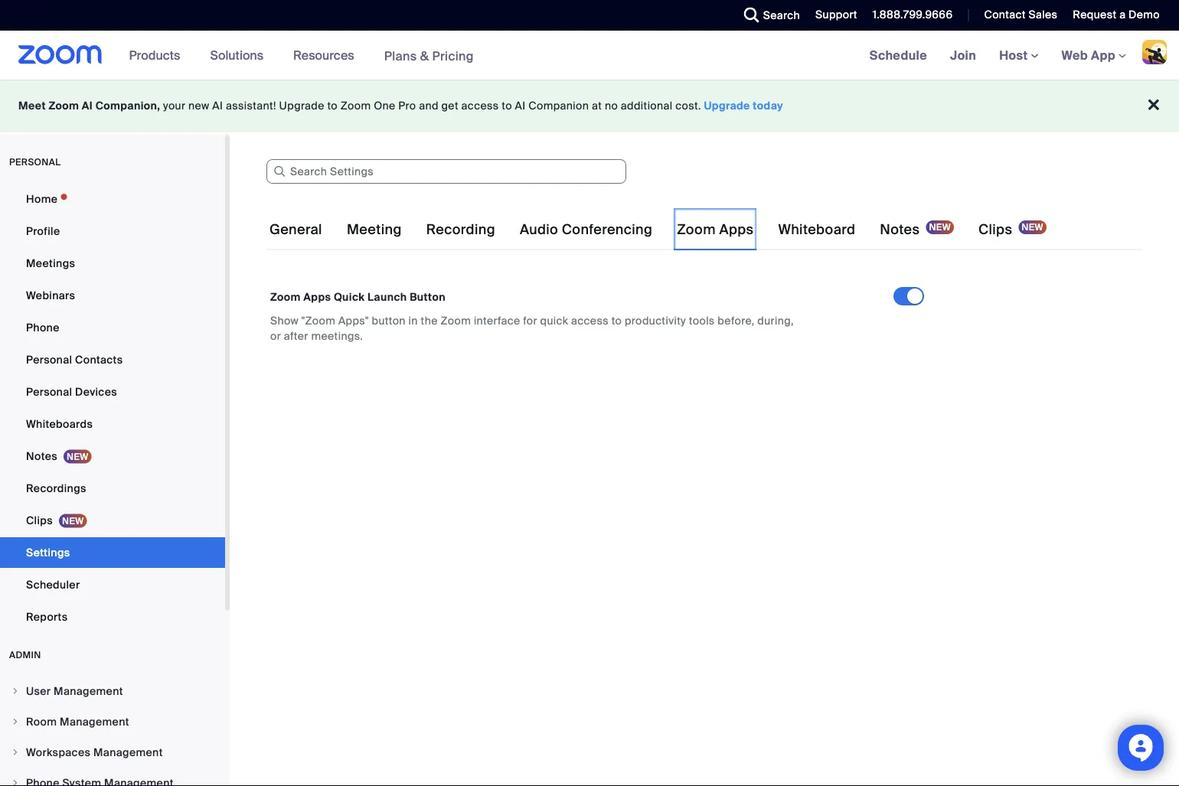 Task type: describe. For each thing, give the bounding box(es) containing it.
recordings link
[[0, 473, 225, 504]]

products
[[129, 47, 180, 63]]

before,
[[718, 314, 755, 328]]

solutions button
[[210, 31, 270, 80]]

zoom apps
[[677, 221, 754, 239]]

at
[[592, 99, 602, 113]]

right image for workspaces management
[[11, 748, 20, 757]]

today
[[753, 99, 783, 113]]

product information navigation
[[118, 31, 485, 81]]

search
[[763, 8, 800, 22]]

launch
[[368, 290, 407, 304]]

personal for personal contacts
[[26, 353, 72, 367]]

"zoom
[[301, 314, 336, 328]]

clips inside tabs of my account settings page tab list
[[979, 221, 1012, 239]]

room management menu item
[[0, 707, 225, 737]]

your
[[163, 99, 186, 113]]

whiteboards
[[26, 417, 93, 431]]

request
[[1073, 8, 1117, 22]]

web app button
[[1062, 47, 1126, 63]]

meet zoom ai companion, your new ai assistant! upgrade to zoom one pro and get access to ai companion at no additional cost. upgrade today
[[18, 99, 783, 113]]

for
[[523, 314, 537, 328]]

show "zoom apps" button in the zoom interface for quick access to productivity tools before, during, or after meetings.
[[270, 314, 794, 343]]

notes link
[[0, 441, 225, 472]]

web app
[[1062, 47, 1116, 63]]

interface
[[474, 314, 520, 328]]

solutions
[[210, 47, 263, 63]]

clips inside personal menu menu
[[26, 513, 53, 528]]

host
[[999, 47, 1031, 63]]

pricing
[[432, 48, 474, 64]]

apps for zoom apps quick launch button
[[303, 290, 331, 304]]

or
[[270, 329, 281, 343]]

reports link
[[0, 602, 225, 632]]

2 upgrade from the left
[[704, 99, 750, 113]]

1 horizontal spatial to
[[502, 99, 512, 113]]

button
[[372, 314, 406, 328]]

profile picture image
[[1142, 40, 1167, 64]]

access inside show "zoom apps" button in the zoom interface for quick access to productivity tools before, during, or after meetings.
[[571, 314, 609, 328]]

meet
[[18, 99, 46, 113]]

meetings navigation
[[858, 31, 1179, 81]]

demo
[[1129, 8, 1160, 22]]

during,
[[758, 314, 794, 328]]

personal contacts
[[26, 353, 123, 367]]

plans
[[384, 48, 417, 64]]

home link
[[0, 184, 225, 214]]

resources button
[[293, 31, 361, 80]]

button
[[410, 290, 446, 304]]

workspaces
[[26, 745, 91, 760]]

right image for room management
[[11, 717, 20, 727]]

zoom apps quick launch button
[[270, 290, 446, 304]]

home
[[26, 192, 58, 206]]

right image for user management
[[11, 687, 20, 696]]

to inside show "zoom apps" button in the zoom interface for quick access to productivity tools before, during, or after meetings.
[[612, 314, 622, 328]]

admin
[[9, 649, 41, 661]]

contact
[[984, 8, 1026, 22]]

personal contacts link
[[0, 345, 225, 375]]

zoom inside show "zoom apps" button in the zoom interface for quick access to productivity tools before, during, or after meetings.
[[441, 314, 471, 328]]

audio
[[520, 221, 558, 239]]

whiteboard
[[778, 221, 856, 239]]

pro
[[398, 99, 416, 113]]

user
[[26, 684, 51, 698]]

conferencing
[[562, 221, 653, 239]]

room management
[[26, 715, 129, 729]]

2 ai from the left
[[212, 99, 223, 113]]

the
[[421, 314, 438, 328]]

and
[[419, 99, 439, 113]]

support
[[816, 8, 857, 22]]

general
[[270, 221, 322, 239]]

personal
[[9, 156, 61, 168]]

workspaces management
[[26, 745, 163, 760]]

clips link
[[0, 505, 225, 536]]

phone
[[26, 320, 60, 335]]

assistant!
[[226, 99, 276, 113]]

user management
[[26, 684, 123, 698]]

join
[[950, 47, 976, 63]]

scheduler link
[[0, 570, 225, 600]]

additional
[[621, 99, 673, 113]]

devices
[[75, 385, 117, 399]]

1.888.799.9666
[[873, 8, 953, 22]]

right image
[[11, 779, 20, 786]]



Task type: locate. For each thing, give the bounding box(es) containing it.
2 horizontal spatial to
[[612, 314, 622, 328]]

get
[[441, 99, 459, 113]]

1 horizontal spatial notes
[[880, 221, 920, 239]]

1.888.799.9666 button up the schedule
[[861, 0, 957, 31]]

menu item
[[0, 769, 225, 786]]

Search Settings text field
[[266, 159, 626, 184]]

management up the workspaces management
[[60, 715, 129, 729]]

app
[[1091, 47, 1116, 63]]

schedule link
[[858, 31, 939, 80]]

right image
[[11, 687, 20, 696], [11, 717, 20, 727], [11, 748, 20, 757]]

personal down phone
[[26, 353, 72, 367]]

access
[[461, 99, 499, 113], [571, 314, 609, 328]]

1 vertical spatial right image
[[11, 717, 20, 727]]

access inside meet zoom ai companion, 'footer'
[[461, 99, 499, 113]]

meetings.
[[311, 329, 363, 343]]

0 horizontal spatial to
[[327, 99, 338, 113]]

show
[[270, 314, 299, 328]]

contact sales
[[984, 8, 1058, 22]]

1 horizontal spatial apps
[[719, 221, 754, 239]]

ai left 'companion'
[[515, 99, 526, 113]]

productivity
[[625, 314, 686, 328]]

1.888.799.9666 button up the schedule link
[[873, 8, 953, 22]]

schedule
[[870, 47, 927, 63]]

apps for zoom apps
[[719, 221, 754, 239]]

1 vertical spatial access
[[571, 314, 609, 328]]

2 horizontal spatial ai
[[515, 99, 526, 113]]

access right quick
[[571, 314, 609, 328]]

phone link
[[0, 312, 225, 343]]

host button
[[999, 47, 1039, 63]]

right image left user
[[11, 687, 20, 696]]

banner
[[0, 31, 1179, 81]]

0 horizontal spatial ai
[[82, 99, 93, 113]]

3 ai from the left
[[515, 99, 526, 113]]

right image inside workspaces management menu item
[[11, 748, 20, 757]]

1 personal from the top
[[26, 353, 72, 367]]

1 upgrade from the left
[[279, 99, 324, 113]]

admin menu menu
[[0, 677, 225, 786]]

a
[[1120, 8, 1126, 22]]

notes inside "link"
[[26, 449, 57, 463]]

ai right new
[[212, 99, 223, 113]]

1 vertical spatial notes
[[26, 449, 57, 463]]

zoom inside tabs of my account settings page tab list
[[677, 221, 716, 239]]

no
[[605, 99, 618, 113]]

in
[[409, 314, 418, 328]]

upgrade down the product information navigation
[[279, 99, 324, 113]]

companion
[[529, 99, 589, 113]]

notes
[[880, 221, 920, 239], [26, 449, 57, 463]]

resources
[[293, 47, 354, 63]]

room
[[26, 715, 57, 729]]

0 vertical spatial apps
[[719, 221, 754, 239]]

whiteboards link
[[0, 409, 225, 440]]

apps
[[719, 221, 754, 239], [303, 290, 331, 304]]

recording
[[426, 221, 495, 239]]

management down room management menu item at bottom
[[93, 745, 163, 760]]

access right 'get' at top left
[[461, 99, 499, 113]]

0 vertical spatial notes
[[880, 221, 920, 239]]

reports
[[26, 610, 68, 624]]

join link
[[939, 31, 988, 80]]

plans & pricing
[[384, 48, 474, 64]]

scheduler
[[26, 578, 80, 592]]

ai
[[82, 99, 93, 113], [212, 99, 223, 113], [515, 99, 526, 113]]

0 horizontal spatial upgrade
[[279, 99, 324, 113]]

to down resources dropdown button at the left
[[327, 99, 338, 113]]

1 right image from the top
[[11, 687, 20, 696]]

clips
[[979, 221, 1012, 239], [26, 513, 53, 528]]

profile
[[26, 224, 60, 238]]

1 horizontal spatial clips
[[979, 221, 1012, 239]]

1 horizontal spatial access
[[571, 314, 609, 328]]

1 horizontal spatial ai
[[212, 99, 223, 113]]

ai left companion,
[[82, 99, 93, 113]]

1 vertical spatial personal
[[26, 385, 72, 399]]

upgrade right the cost.
[[704, 99, 750, 113]]

notes inside tabs of my account settings page tab list
[[880, 221, 920, 239]]

management for workspaces management
[[93, 745, 163, 760]]

meetings link
[[0, 248, 225, 279]]

support link
[[804, 0, 861, 31], [816, 8, 857, 22]]

&
[[420, 48, 429, 64]]

webinars
[[26, 288, 75, 302]]

personal inside personal contacts link
[[26, 353, 72, 367]]

0 vertical spatial access
[[461, 99, 499, 113]]

management for user management
[[54, 684, 123, 698]]

right image inside room management menu item
[[11, 717, 20, 727]]

management for room management
[[60, 715, 129, 729]]

management inside menu item
[[60, 715, 129, 729]]

1 horizontal spatial upgrade
[[704, 99, 750, 113]]

zoom
[[49, 99, 79, 113], [341, 99, 371, 113], [677, 221, 716, 239], [270, 290, 301, 304], [441, 314, 471, 328]]

workspaces management menu item
[[0, 738, 225, 767]]

user management menu item
[[0, 677, 225, 706]]

2 vertical spatial management
[[93, 745, 163, 760]]

personal inside personal devices link
[[26, 385, 72, 399]]

1 vertical spatial management
[[60, 715, 129, 729]]

1 vertical spatial clips
[[26, 513, 53, 528]]

personal up the whiteboards
[[26, 385, 72, 399]]

zoom logo image
[[18, 45, 102, 64]]

quick
[[540, 314, 568, 328]]

one
[[374, 99, 396, 113]]

contact sales link
[[973, 0, 1062, 31], [984, 8, 1058, 22]]

contacts
[[75, 353, 123, 367]]

meetings
[[26, 256, 75, 270]]

personal devices
[[26, 385, 117, 399]]

personal menu menu
[[0, 184, 225, 634]]

1 ai from the left
[[82, 99, 93, 113]]

new
[[188, 99, 209, 113]]

personal for personal devices
[[26, 385, 72, 399]]

0 horizontal spatial clips
[[26, 513, 53, 528]]

companion,
[[95, 99, 160, 113]]

2 vertical spatial right image
[[11, 748, 20, 757]]

quick
[[334, 290, 365, 304]]

upgrade
[[279, 99, 324, 113], [704, 99, 750, 113]]

apps"
[[338, 314, 369, 328]]

to left the productivity
[[612, 314, 622, 328]]

banner containing products
[[0, 31, 1179, 81]]

0 horizontal spatial notes
[[26, 449, 57, 463]]

2 right image from the top
[[11, 717, 20, 727]]

apps inside tabs of my account settings page tab list
[[719, 221, 754, 239]]

right image left room
[[11, 717, 20, 727]]

recordings
[[26, 481, 86, 495]]

search button
[[733, 0, 804, 31]]

audio conferencing
[[520, 221, 653, 239]]

settings
[[26, 546, 70, 560]]

to
[[327, 99, 338, 113], [502, 99, 512, 113], [612, 314, 622, 328]]

0 vertical spatial clips
[[979, 221, 1012, 239]]

after
[[284, 329, 308, 343]]

tabs of my account settings page tab list
[[266, 208, 1050, 251]]

0 horizontal spatial access
[[461, 99, 499, 113]]

0 vertical spatial management
[[54, 684, 123, 698]]

to left 'companion'
[[502, 99, 512, 113]]

0 vertical spatial right image
[[11, 687, 20, 696]]

web
[[1062, 47, 1088, 63]]

request a demo
[[1073, 8, 1160, 22]]

meet zoom ai companion, footer
[[0, 80, 1179, 132]]

management up room management
[[54, 684, 123, 698]]

1 vertical spatial apps
[[303, 290, 331, 304]]

0 vertical spatial personal
[[26, 353, 72, 367]]

0 horizontal spatial apps
[[303, 290, 331, 304]]

management
[[54, 684, 123, 698], [60, 715, 129, 729], [93, 745, 163, 760]]

tools
[[689, 314, 715, 328]]

right image up right image
[[11, 748, 20, 757]]

cost.
[[676, 99, 701, 113]]

right image inside user management menu item
[[11, 687, 20, 696]]

sales
[[1029, 8, 1058, 22]]

products button
[[129, 31, 187, 80]]

settings link
[[0, 538, 225, 568]]

2 personal from the top
[[26, 385, 72, 399]]

3 right image from the top
[[11, 748, 20, 757]]

request a demo link
[[1062, 0, 1179, 31], [1073, 8, 1160, 22]]



Task type: vqa. For each thing, say whether or not it's contained in the screenshot.
Sharing
no



